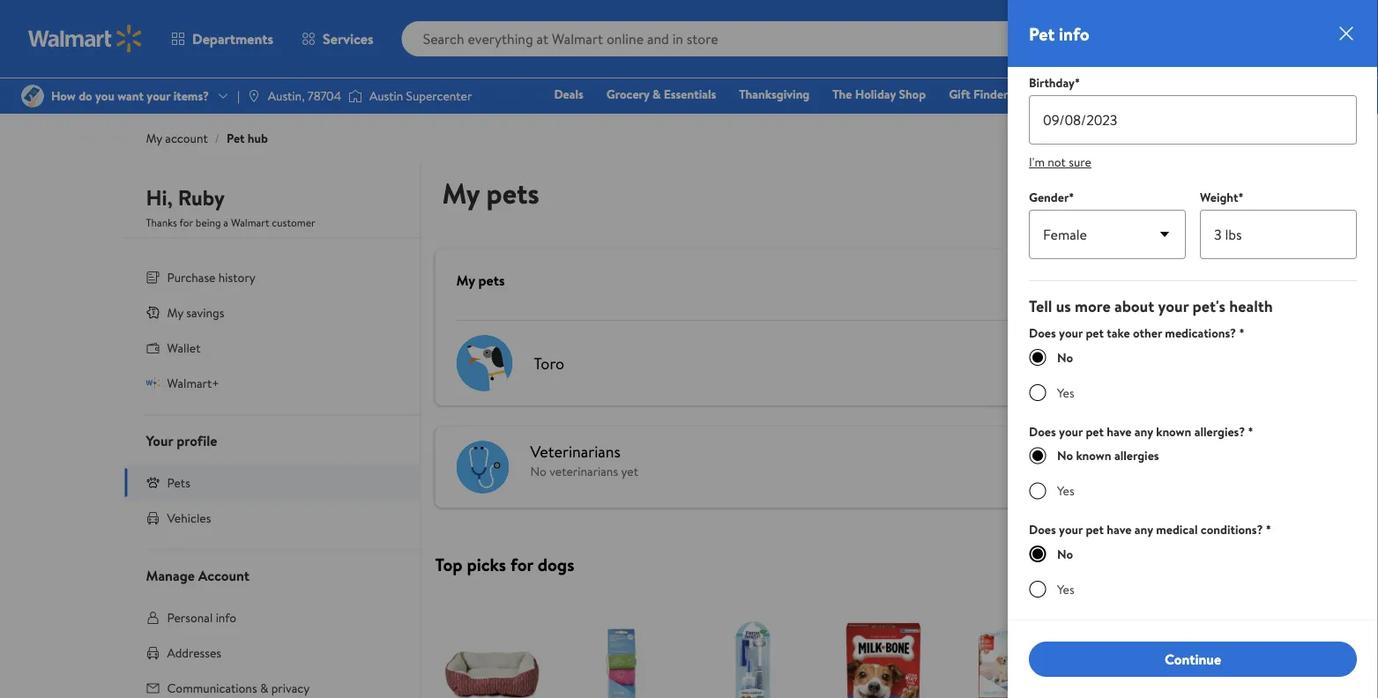Task type: describe. For each thing, give the bounding box(es) containing it.
option group for medications?
[[1029, 349, 1357, 402]]

does for does your pet have any medical conditions? *
[[1029, 522, 1056, 539]]

info for personal info
[[216, 609, 236, 626]]

electronics link
[[1023, 85, 1099, 104]]

product group
[[961, 586, 1066, 698]]

0 vertical spatial known
[[1156, 423, 1191, 440]]

holiday
[[855, 86, 896, 103]]

6
[[1338, 20, 1344, 35]]

walmart+ link
[[125, 365, 420, 401]]

purchase history link
[[125, 260, 420, 295]]

registry
[[1304, 86, 1349, 103]]

electronics
[[1031, 86, 1091, 103]]

toy shop link
[[1106, 85, 1170, 104]]

picks
[[467, 552, 506, 577]]

grocery
[[606, 86, 649, 103]]

toy
[[1114, 86, 1132, 103]]

vehicles link
[[125, 500, 420, 536]]

us
[[1056, 296, 1071, 318]]

my savings
[[167, 304, 224, 321]]

option group for known
[[1029, 447, 1357, 500]]

other
[[1133, 325, 1162, 342]]

milk-bone original dog biscuits, small crunchy dog treats, 24 oz. image
[[830, 622, 936, 698]]

dismiss image
[[1336, 23, 1357, 44]]

the holiday shop link
[[825, 85, 934, 104]]

Weight* text field
[[1200, 210, 1357, 260]]

pet inside 'dialog'
[[1029, 21, 1055, 46]]

1 vertical spatial for
[[510, 552, 533, 577]]

sure
[[1069, 154, 1091, 171]]

addresses
[[167, 644, 221, 661]]

no inside no allergies element
[[1057, 447, 1073, 465]]

deals
[[554, 86, 584, 103]]

veterinarians
[[530, 441, 621, 463]]

& for grocery
[[652, 86, 661, 103]]

has medical conditions element
[[1029, 581, 1357, 599]]

toro
[[534, 352, 564, 374]]

fashion link
[[1232, 85, 1289, 104]]

deals link
[[546, 85, 591, 104]]

account
[[165, 130, 208, 147]]

vet photo image
[[456, 441, 509, 494]]

medical
[[1156, 522, 1198, 539]]

grocery & essentials
[[606, 86, 716, 103]]

* for allergies?
[[1248, 423, 1253, 440]]

the holiday shop
[[833, 86, 926, 103]]

no medications element
[[1029, 349, 1357, 367]]

info for pet info
[[1059, 21, 1089, 46]]

hub
[[248, 130, 268, 147]]

does your pet have any known allergies? *
[[1029, 423, 1253, 440]]

vibrant life 120ct fashion bags image
[[569, 622, 675, 698]]

pets
[[167, 474, 190, 491]]

yes for does your pet take other medications? *
[[1057, 384, 1074, 402]]

Search search field
[[402, 21, 1080, 56]]

yes radio for no known allergies
[[1029, 483, 1047, 500]]

personal
[[167, 609, 213, 626]]

known inside no allergies element
[[1076, 447, 1111, 465]]

continue
[[1165, 650, 1221, 669]]

next slide for petcarousel list image
[[1183, 671, 1225, 698]]

icon image for my savings
[[146, 305, 160, 319]]

pet for medical
[[1086, 522, 1104, 539]]

hi,
[[146, 183, 173, 212]]

for inside the 'hi, ruby thanks for being a walmart customer'
[[179, 215, 193, 230]]

No known allergies radio
[[1029, 447, 1047, 465]]

no radio for does your pet have any medical conditions? *
[[1029, 546, 1047, 563]]

$19.14
[[1323, 44, 1345, 56]]

profile
[[177, 431, 217, 450]]

manage account
[[146, 566, 250, 585]]

no medical conditions element
[[1029, 546, 1357, 563]]

0 horizontal spatial *
[[1239, 325, 1244, 342]]

medications?
[[1165, 325, 1236, 342]]

1 vertical spatial pets
[[478, 271, 505, 290]]

your
[[146, 431, 173, 450]]

i'm not sure button
[[1029, 154, 1091, 187]]

top
[[435, 552, 463, 577]]

Walmart Site-Wide search field
[[402, 21, 1080, 56]]

top picks for dogs
[[435, 552, 574, 577]]

0 horizontal spatial pet
[[227, 130, 245, 147]]

grocery & essentials link
[[599, 85, 724, 104]]

communications & privacy link
[[125, 671, 420, 698]]

tell us more about your pet's health
[[1029, 296, 1273, 318]]

your for does your pet take other medications? *
[[1059, 325, 1083, 342]]

your left pet's
[[1158, 296, 1189, 318]]

walmart image
[[28, 25, 143, 53]]

vibrant life small cuddler durry dog bed, rust image
[[439, 622, 544, 698]]

history
[[218, 268, 256, 286]]

finder
[[973, 86, 1008, 103]]

icon image for pets
[[146, 475, 160, 490]]

thanksgiving
[[739, 86, 810, 103]]

2 shop from the left
[[1135, 86, 1162, 103]]

purchase
[[167, 268, 216, 286]]

toy shop
[[1114, 86, 1162, 103]]

conditions?
[[1201, 522, 1263, 539]]

thanksgiving link
[[731, 85, 818, 104]]

0 vertical spatial pets
[[486, 173, 539, 212]]

has allergies element
[[1029, 483, 1357, 500]]

any for known
[[1135, 423, 1153, 440]]

essentials
[[664, 86, 716, 103]]

i'm not sure
[[1029, 154, 1091, 171]]

purchase history
[[167, 268, 256, 286]]

hi, ruby thanks for being a walmart customer
[[146, 183, 315, 230]]

pet for medications?
[[1086, 325, 1104, 342]]

gift finder
[[949, 86, 1008, 103]]

pets link
[[125, 465, 420, 500]]

your for does your pet have any medical conditions? *
[[1059, 522, 1083, 539]]

your for does your pet have any known allergies? *
[[1059, 423, 1083, 440]]

customer
[[272, 215, 315, 230]]

more
[[1075, 296, 1111, 318]]

tell
[[1029, 296, 1052, 318]]

personal info link
[[125, 600, 420, 635]]

yet
[[621, 463, 638, 480]]

does your pet take other medications? *
[[1029, 325, 1244, 342]]



Task type: locate. For each thing, give the bounding box(es) containing it.
any left 'medical'
[[1135, 522, 1153, 539]]

pet hub link
[[227, 130, 268, 147]]

yes inside has medications element
[[1057, 384, 1074, 402]]

my
[[146, 130, 162, 147], [442, 173, 480, 212], [456, 271, 475, 290], [167, 304, 183, 321]]

2 icon image from the top
[[146, 376, 160, 390]]

health
[[1229, 296, 1273, 318]]

yes
[[1057, 384, 1074, 402], [1057, 483, 1074, 500], [1057, 581, 1074, 598]]

yes inside has allergies 'element'
[[1057, 483, 1074, 500]]

1 have from the top
[[1107, 423, 1132, 440]]

yes up no known allergies
[[1057, 384, 1074, 402]]

1 vertical spatial info
[[216, 609, 236, 626]]

1 yes radio from the top
[[1029, 384, 1047, 402]]

1 does from the top
[[1029, 325, 1056, 342]]

veterinarians no veterinarians yet
[[530, 441, 638, 480]]

has medications element
[[1029, 384, 1357, 402]]

savings
[[186, 304, 224, 321]]

your up no known allergies
[[1059, 423, 1083, 440]]

allergies
[[1114, 447, 1159, 465]]

1 horizontal spatial known
[[1156, 423, 1191, 440]]

2 vertical spatial does
[[1029, 522, 1056, 539]]

0 vertical spatial option group
[[1029, 349, 1357, 402]]

0 vertical spatial any
[[1135, 423, 1153, 440]]

shop right toy
[[1135, 86, 1162, 103]]

any for medical
[[1135, 522, 1153, 539]]

1 vertical spatial known
[[1076, 447, 1111, 465]]

* down the health
[[1239, 325, 1244, 342]]

my account / pet hub
[[146, 130, 268, 147]]

0 vertical spatial *
[[1239, 325, 1244, 342]]

0 vertical spatial my pets
[[442, 173, 539, 212]]

no inside the veterinarians no veterinarians yet
[[530, 463, 546, 480]]

0 horizontal spatial info
[[216, 609, 236, 626]]

option group down 'medical'
[[1029, 546, 1357, 599]]

icon image
[[146, 305, 160, 319], [146, 376, 160, 390], [146, 475, 160, 490]]

2 any from the top
[[1135, 522, 1153, 539]]

pet left take
[[1086, 325, 1104, 342]]

pet
[[1029, 21, 1055, 46], [227, 130, 245, 147]]

2 vertical spatial pet
[[1086, 522, 1104, 539]]

3 yes from the top
[[1057, 581, 1074, 598]]

* right allergies?
[[1248, 423, 1253, 440]]

0 horizontal spatial for
[[179, 215, 193, 230]]

my account link
[[146, 130, 208, 147]]

no radio for does your pet take other medications? *
[[1029, 349, 1047, 367]]

weight*
[[1200, 189, 1244, 206]]

1 vertical spatial &
[[260, 679, 268, 697]]

shop right holiday
[[899, 86, 926, 103]]

ruby
[[178, 183, 225, 212]]

Yes radio
[[1029, 581, 1047, 599]]

0 vertical spatial pet
[[1029, 21, 1055, 46]]

continue button
[[1029, 642, 1357, 677]]

pet info
[[1029, 21, 1089, 46]]

0 vertical spatial have
[[1107, 423, 1132, 440]]

* for conditions?
[[1266, 522, 1271, 539]]

info up birthday*
[[1059, 21, 1089, 46]]

yes for does your pet have any known allergies? *
[[1057, 483, 1074, 500]]

pet
[[1086, 325, 1104, 342], [1086, 423, 1104, 440], [1086, 522, 1104, 539]]

i'm
[[1029, 154, 1045, 171]]

3 icon image from the top
[[146, 475, 160, 490]]

icon image inside walmart+ link
[[146, 376, 160, 390]]

home link
[[1177, 85, 1225, 104]]

any up allergies
[[1135, 423, 1153, 440]]

/
[[215, 130, 220, 147]]

0 vertical spatial pet
[[1086, 325, 1104, 342]]

2 vertical spatial option group
[[1029, 546, 1357, 599]]

1 pet from the top
[[1086, 325, 1104, 342]]

2 vertical spatial *
[[1266, 522, 1271, 539]]

1 vertical spatial option group
[[1029, 447, 1357, 500]]

yes down no known allergies
[[1057, 483, 1074, 500]]

icon image inside my savings link
[[146, 305, 160, 319]]

wallet link
[[125, 330, 420, 365]]

2 pet from the top
[[1086, 423, 1104, 440]]

1 option group from the top
[[1029, 349, 1357, 402]]

0 horizontal spatial &
[[260, 679, 268, 697]]

allergies?
[[1194, 423, 1245, 440]]

does for does your pet take other medications? *
[[1029, 325, 1056, 342]]

1 vertical spatial pet
[[1086, 423, 1104, 440]]

walmart+
[[167, 374, 219, 391]]

0 vertical spatial yes radio
[[1029, 384, 1047, 402]]

fashion
[[1240, 86, 1281, 103]]

1 vertical spatial no radio
[[1029, 546, 1047, 563]]

Birthday* text field
[[1029, 96, 1357, 145]]

does for does your pet have any known allergies? *
[[1029, 423, 1056, 440]]

no radio up yes option
[[1029, 546, 1047, 563]]

* right conditions?
[[1266, 522, 1271, 539]]

2 horizontal spatial *
[[1266, 522, 1271, 539]]

vibrant life training pads, xl, 26 in x 30 in, 30 count image
[[961, 622, 1066, 698]]

0 vertical spatial info
[[1059, 21, 1089, 46]]

pet up no known allergies
[[1086, 423, 1104, 440]]

2 vertical spatial yes
[[1057, 581, 1074, 598]]

2 yes radio from the top
[[1029, 483, 1047, 500]]

home
[[1185, 86, 1217, 103]]

walmart
[[231, 215, 269, 230]]

about
[[1114, 296, 1154, 318]]

1 vertical spatial pet
[[227, 130, 245, 147]]

1 horizontal spatial &
[[652, 86, 661, 103]]

known left allergies
[[1076, 447, 1111, 465]]

manage
[[146, 566, 195, 585]]

1 vertical spatial any
[[1135, 522, 1153, 539]]

gender*
[[1029, 189, 1074, 206]]

your profile
[[146, 431, 217, 450]]

known up no allergies element
[[1156, 423, 1191, 440]]

yes radio down no known allergies option
[[1029, 483, 1047, 500]]

0 horizontal spatial known
[[1076, 447, 1111, 465]]

2 vertical spatial icon image
[[146, 475, 160, 490]]

0 vertical spatial does
[[1029, 325, 1056, 342]]

have for known
[[1107, 423, 1132, 440]]

pet's
[[1193, 296, 1226, 318]]

account
[[198, 566, 250, 585]]

pets
[[486, 173, 539, 212], [478, 271, 505, 290]]

have left 'medical'
[[1107, 522, 1132, 539]]

gift
[[949, 86, 970, 103]]

my pets
[[442, 173, 539, 212], [456, 271, 505, 290]]

dogs
[[538, 552, 574, 577]]

communications
[[167, 679, 257, 697]]

option group down allergies?
[[1029, 447, 1357, 500]]

not
[[1048, 154, 1066, 171]]

no allergies element
[[1029, 447, 1357, 465]]

1 horizontal spatial shop
[[1135, 86, 1162, 103]]

does up no known allergies option
[[1029, 423, 1056, 440]]

& left privacy
[[260, 679, 268, 697]]

option group down medications?
[[1029, 349, 1357, 402]]

for left dogs
[[510, 552, 533, 577]]

vehicles
[[167, 509, 211, 526]]

icon image for walmart+
[[146, 376, 160, 390]]

being
[[196, 215, 221, 230]]

info inside 'dialog'
[[1059, 21, 1089, 46]]

for
[[179, 215, 193, 230], [510, 552, 533, 577]]

addresses link
[[125, 635, 420, 671]]

3 option group from the top
[[1029, 546, 1357, 599]]

no radio down tell
[[1029, 349, 1047, 367]]

have up no known allergies
[[1107, 423, 1132, 440]]

communications & privacy
[[167, 679, 310, 697]]

pet down no known allergies
[[1086, 522, 1104, 539]]

a
[[223, 215, 228, 230]]

1 yes from the top
[[1057, 384, 1074, 402]]

your down no known allergies
[[1059, 522, 1083, 539]]

yes inside has medical conditions element
[[1057, 581, 1074, 598]]

add
[[1196, 276, 1218, 293]]

does down tell
[[1029, 325, 1056, 342]]

1 no radio from the top
[[1029, 349, 1047, 367]]

1 shop from the left
[[899, 86, 926, 103]]

gift finder link
[[941, 85, 1016, 104]]

my savings link
[[125, 295, 420, 330]]

No radio
[[1029, 349, 1047, 367], [1029, 546, 1047, 563]]

your down us
[[1059, 325, 1083, 342]]

1 horizontal spatial for
[[510, 552, 533, 577]]

1 vertical spatial yes
[[1057, 483, 1074, 500]]

yes for does your pet have any medical conditions? *
[[1057, 581, 1074, 598]]

option group for medical
[[1029, 546, 1357, 599]]

2 option group from the top
[[1029, 447, 1357, 500]]

thanks
[[146, 215, 177, 230]]

no inside no medical conditions element
[[1057, 546, 1073, 563]]

wallet
[[167, 339, 201, 356]]

0 vertical spatial yes
[[1057, 384, 1074, 402]]

does up yes option
[[1029, 522, 1056, 539]]

vibrant life eye wipes for cats & dogs, 30 count image
[[1091, 622, 1197, 698]]

1 horizontal spatial *
[[1248, 423, 1253, 440]]

0 vertical spatial &
[[652, 86, 661, 103]]

& for communications
[[260, 679, 268, 697]]

1 vertical spatial yes radio
[[1029, 483, 1047, 500]]

icon image left pets
[[146, 475, 160, 490]]

pet info dialog
[[1008, 0, 1378, 698]]

icon image left walmart+
[[146, 376, 160, 390]]

no
[[1057, 349, 1073, 366], [1057, 447, 1073, 465], [530, 463, 546, 480], [1057, 546, 1073, 563]]

1 horizontal spatial pet
[[1029, 21, 1055, 46]]

0 vertical spatial for
[[179, 215, 193, 230]]

info right personal
[[216, 609, 236, 626]]

birthday*
[[1029, 75, 1080, 92]]

2 have from the top
[[1107, 522, 1132, 539]]

naturel promise fresh dental tooth brushing kit for dogs, 2 oz gel and toothbrush image
[[700, 622, 805, 698]]

2 yes from the top
[[1057, 483, 1074, 500]]

pet right /
[[227, 130, 245, 147]]

for left the being
[[179, 215, 193, 230]]

option group containing no known allergies
[[1029, 447, 1357, 500]]

does your pet have any medical conditions? *
[[1029, 522, 1271, 539]]

0 vertical spatial no radio
[[1029, 349, 1047, 367]]

yes right yes option
[[1057, 581, 1074, 598]]

pet up birthday*
[[1029, 21, 1055, 46]]

&
[[652, 86, 661, 103], [260, 679, 268, 697]]

0 vertical spatial icon image
[[146, 305, 160, 319]]

1 vertical spatial icon image
[[146, 376, 160, 390]]

personal info
[[167, 609, 236, 626]]

option group
[[1029, 349, 1357, 402], [1029, 447, 1357, 500], [1029, 546, 1357, 599]]

2 no radio from the top
[[1029, 546, 1047, 563]]

veterinarians
[[549, 463, 618, 480]]

add button
[[1196, 271, 1218, 299]]

your
[[1158, 296, 1189, 318], [1059, 325, 1083, 342], [1059, 423, 1083, 440], [1059, 522, 1083, 539]]

1 vertical spatial my pets
[[456, 271, 505, 290]]

yes radio up no known allergies option
[[1029, 384, 1047, 402]]

icon image inside "pets" link
[[146, 475, 160, 490]]

privacy
[[271, 679, 310, 697]]

1 vertical spatial *
[[1248, 423, 1253, 440]]

3 pet from the top
[[1086, 522, 1104, 539]]

2 does from the top
[[1029, 423, 1056, 440]]

3 does from the top
[[1029, 522, 1056, 539]]

pet for known
[[1086, 423, 1104, 440]]

& right grocery
[[652, 86, 661, 103]]

no known allergies
[[1057, 447, 1159, 465]]

registry link
[[1296, 85, 1357, 104]]

1 horizontal spatial info
[[1059, 21, 1089, 46]]

hi, ruby link
[[146, 183, 225, 220]]

icon image left 'my savings'
[[146, 305, 160, 319]]

1 vertical spatial does
[[1029, 423, 1056, 440]]

have for medical
[[1107, 522, 1132, 539]]

1 any from the top
[[1135, 423, 1153, 440]]

yes radio for no
[[1029, 384, 1047, 402]]

0 horizontal spatial shop
[[899, 86, 926, 103]]

1 vertical spatial have
[[1107, 522, 1132, 539]]

1 icon image from the top
[[146, 305, 160, 319]]

Yes radio
[[1029, 384, 1047, 402], [1029, 483, 1047, 500]]



Task type: vqa. For each thing, say whether or not it's contained in the screenshot.
leftmost known
yes



